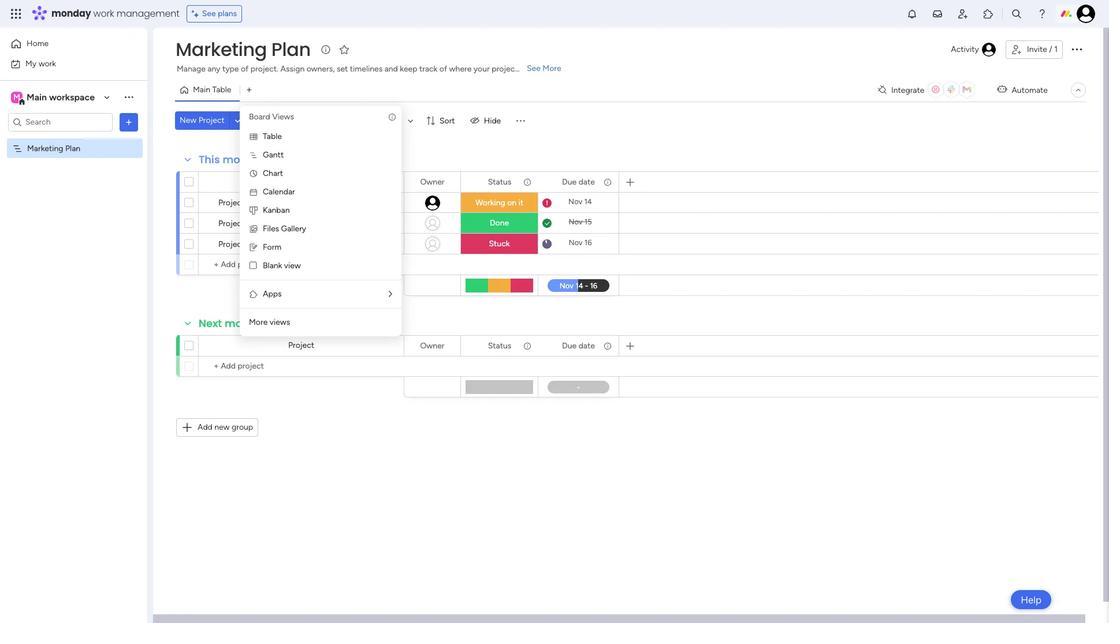 Task type: vqa. For each thing, say whether or not it's contained in the screenshot.
first Nov from the top of the page
yes



Task type: locate. For each thing, give the bounding box(es) containing it.
1 vertical spatial owner field
[[417, 340, 447, 353]]

0 horizontal spatial more
[[249, 318, 268, 328]]

table down any
[[212, 85, 231, 95]]

project for project 1
[[218, 198, 244, 208]]

1 vertical spatial date
[[579, 341, 595, 351]]

1
[[1054, 44, 1058, 54], [246, 198, 250, 208]]

Search in workspace field
[[24, 116, 96, 129]]

plan up assign
[[271, 36, 311, 62]]

see right project
[[527, 64, 541, 73]]

1 horizontal spatial 1
[[1054, 44, 1058, 54]]

work for my
[[39, 59, 56, 68]]

0 horizontal spatial table
[[212, 85, 231, 95]]

nov left 16
[[569, 239, 583, 247]]

hide button
[[465, 111, 508, 130]]

invite
[[1027, 44, 1047, 54]]

date
[[579, 177, 595, 187], [579, 341, 595, 351]]

v2 overdue deadline image
[[542, 198, 552, 209]]

nov 16
[[569, 239, 592, 247]]

this
[[199, 152, 220, 167]]

0 horizontal spatial marketing plan
[[27, 144, 80, 153]]

+ Add project text field
[[204, 360, 399, 374]]

due date
[[562, 177, 595, 187], [562, 341, 595, 351]]

1 owner from the top
[[420, 177, 444, 187]]

month inside field
[[223, 152, 258, 167]]

month down apps icon
[[225, 317, 260, 331]]

next month
[[199, 317, 260, 331]]

project for project 2
[[218, 219, 244, 229]]

Status field
[[485, 176, 514, 189], [485, 340, 514, 353]]

1 vertical spatial plan
[[65, 144, 80, 153]]

2 status field from the top
[[485, 340, 514, 353]]

main down manage
[[193, 85, 210, 95]]

gallery
[[281, 224, 306, 234]]

0 vertical spatial due date field
[[559, 176, 598, 189]]

0 vertical spatial 1
[[1054, 44, 1058, 54]]

work right 'my'
[[39, 59, 56, 68]]

1 owner field from the top
[[417, 176, 447, 189]]

1 vertical spatial due
[[562, 341, 577, 351]]

Search field
[[268, 113, 303, 129]]

3
[[246, 240, 251, 250]]

done
[[490, 218, 509, 228]]

marketing plan inside list box
[[27, 144, 80, 153]]

1 vertical spatial status
[[488, 341, 511, 351]]

main for main table
[[193, 85, 210, 95]]

main inside workspace selection element
[[27, 92, 47, 103]]

month right this
[[223, 152, 258, 167]]

where
[[449, 64, 472, 74]]

1 horizontal spatial main
[[193, 85, 210, 95]]

0 vertical spatial table
[[212, 85, 231, 95]]

0 horizontal spatial see
[[202, 9, 216, 18]]

0 vertical spatial date
[[579, 177, 595, 187]]

more right project
[[543, 64, 561, 73]]

2 owner from the top
[[420, 341, 444, 351]]

see inside button
[[202, 9, 216, 18]]

sort
[[440, 116, 455, 126]]

owner for second owner field from the top of the page
[[420, 341, 444, 351]]

0 vertical spatial owner
[[420, 177, 444, 187]]

blank view
[[263, 261, 301, 271]]

main inside button
[[193, 85, 210, 95]]

automate
[[1012, 85, 1048, 95]]

more
[[543, 64, 561, 73], [249, 318, 268, 328]]

m
[[13, 92, 20, 102]]

0 vertical spatial due date
[[562, 177, 595, 187]]

marketing down search in workspace field
[[27, 144, 63, 153]]

option
[[0, 138, 147, 140]]

see left plans
[[202, 9, 216, 18]]

0 vertical spatial see
[[202, 9, 216, 18]]

1 date from the top
[[579, 177, 595, 187]]

1 vertical spatial work
[[39, 59, 56, 68]]

0 vertical spatial nov
[[568, 198, 582, 206]]

0 vertical spatial marketing
[[176, 36, 267, 62]]

1 horizontal spatial table
[[263, 132, 282, 142]]

inbox image
[[932, 8, 943, 20]]

show board description image
[[319, 44, 333, 55]]

0 horizontal spatial plan
[[65, 144, 80, 153]]

1 up 2
[[246, 198, 250, 208]]

new
[[214, 423, 230, 433]]

marketing inside list box
[[27, 144, 63, 153]]

Due date field
[[559, 176, 598, 189], [559, 340, 598, 353]]

0 vertical spatial plan
[[271, 36, 311, 62]]

invite members image
[[957, 8, 969, 20]]

1 vertical spatial due date field
[[559, 340, 598, 353]]

nov left 14 on the top
[[568, 198, 582, 206]]

marketing
[[176, 36, 267, 62], [27, 144, 63, 153]]

nov 15
[[569, 218, 592, 226]]

1 horizontal spatial of
[[439, 64, 447, 74]]

stuck
[[489, 239, 510, 249]]

project right new
[[199, 116, 225, 125]]

marketing plan
[[176, 36, 311, 62], [27, 144, 80, 153]]

type
[[222, 64, 239, 74]]

1 vertical spatial due date
[[562, 341, 595, 351]]

work right monday
[[93, 7, 114, 20]]

1 vertical spatial more
[[249, 318, 268, 328]]

v2 search image
[[260, 114, 268, 127]]

1 right /
[[1054, 44, 1058, 54]]

2 nov from the top
[[569, 218, 583, 226]]

0 horizontal spatial marketing
[[27, 144, 63, 153]]

it
[[518, 198, 523, 208]]

calendar
[[263, 187, 295, 197]]

nov left 15
[[569, 218, 583, 226]]

1 vertical spatial status field
[[485, 340, 514, 353]]

work for monday
[[93, 7, 114, 20]]

1 horizontal spatial see
[[527, 64, 541, 73]]

month inside field
[[225, 317, 260, 331]]

project inside new project button
[[199, 116, 225, 125]]

v2 done deadline image
[[542, 218, 552, 229]]

0 vertical spatial month
[[223, 152, 258, 167]]

1 horizontal spatial work
[[93, 7, 114, 20]]

marketing plan list box
[[0, 136, 147, 314]]

project left 3
[[218, 240, 244, 250]]

search everything image
[[1011, 8, 1022, 20]]

marketing plan down search in workspace field
[[27, 144, 80, 153]]

monday work management
[[51, 7, 179, 20]]

menu image
[[515, 115, 526, 127]]

0 vertical spatial work
[[93, 7, 114, 20]]

This month field
[[196, 152, 261, 168]]

1 vertical spatial marketing
[[27, 144, 63, 153]]

marketing up any
[[176, 36, 267, 62]]

more left views
[[249, 318, 268, 328]]

plan
[[271, 36, 311, 62], [65, 144, 80, 153]]

work inside button
[[39, 59, 56, 68]]

0 horizontal spatial main
[[27, 92, 47, 103]]

autopilot image
[[997, 82, 1007, 97]]

project
[[199, 116, 225, 125], [218, 198, 244, 208], [218, 219, 244, 229], [218, 240, 244, 250], [288, 341, 314, 351]]

column information image
[[523, 178, 532, 187], [523, 342, 532, 351], [603, 342, 612, 351]]

1 vertical spatial see
[[527, 64, 541, 73]]

project left 2
[[218, 219, 244, 229]]

chart
[[263, 169, 283, 178]]

plan down search in workspace field
[[65, 144, 80, 153]]

see for see plans
[[202, 9, 216, 18]]

help image
[[1036, 8, 1048, 20]]

nov for 1
[[568, 198, 582, 206]]

project up + add project 'text box'
[[288, 341, 314, 351]]

2 vertical spatial nov
[[569, 239, 583, 247]]

0 vertical spatial due
[[562, 177, 577, 187]]

Marketing Plan field
[[173, 36, 314, 62]]

0 vertical spatial more
[[543, 64, 561, 73]]

status
[[488, 177, 511, 187], [488, 341, 511, 351]]

1 vertical spatial nov
[[569, 218, 583, 226]]

of right 'type'
[[241, 64, 249, 74]]

0 horizontal spatial work
[[39, 59, 56, 68]]

table
[[212, 85, 231, 95], [263, 132, 282, 142]]

1 vertical spatial marketing plan
[[27, 144, 80, 153]]

1 horizontal spatial marketing plan
[[176, 36, 311, 62]]

views
[[270, 318, 290, 328]]

see plans
[[202, 9, 237, 18]]

see
[[202, 9, 216, 18], [527, 64, 541, 73]]

1 status field from the top
[[485, 176, 514, 189]]

collapse board header image
[[1074, 85, 1083, 95]]

board views
[[249, 112, 294, 122]]

main
[[193, 85, 210, 95], [27, 92, 47, 103]]

main right workspace image
[[27, 92, 47, 103]]

0 vertical spatial status field
[[485, 176, 514, 189]]

work
[[93, 7, 114, 20], [39, 59, 56, 68]]

arrow down image
[[404, 114, 418, 128]]

new project
[[180, 116, 225, 125]]

apps image
[[249, 290, 258, 299]]

nov
[[568, 198, 582, 206], [569, 218, 583, 226], [569, 239, 583, 247]]

james peterson image
[[1077, 5, 1095, 23]]

Owner field
[[417, 176, 447, 189], [417, 340, 447, 353]]

marketing plan up 'type'
[[176, 36, 311, 62]]

workspace selection element
[[11, 90, 96, 105]]

table inside button
[[212, 85, 231, 95]]

1 nov from the top
[[568, 198, 582, 206]]

1 of from the left
[[241, 64, 249, 74]]

project up the project 2
[[218, 198, 244, 208]]

0 horizontal spatial 1
[[246, 198, 250, 208]]

table down "v2 search" icon
[[263, 132, 282, 142]]

apps image
[[983, 8, 994, 20]]

0 vertical spatial owner field
[[417, 176, 447, 189]]

hide
[[484, 116, 501, 126]]

1 horizontal spatial more
[[543, 64, 561, 73]]

see more
[[527, 64, 561, 73]]

due
[[562, 177, 577, 187], [562, 341, 577, 351]]

month
[[223, 152, 258, 167], [225, 317, 260, 331]]

nov 14
[[568, 198, 592, 206]]

plan inside list box
[[65, 144, 80, 153]]

help button
[[1011, 591, 1051, 610]]

of right track
[[439, 64, 447, 74]]

2 of from the left
[[439, 64, 447, 74]]

1 horizontal spatial marketing
[[176, 36, 267, 62]]

dapulse integrations image
[[878, 86, 887, 94]]

1 vertical spatial owner
[[420, 341, 444, 351]]

2
[[246, 219, 251, 229]]

1 vertical spatial month
[[225, 317, 260, 331]]

0 vertical spatial status
[[488, 177, 511, 187]]

15
[[584, 218, 592, 226]]

0 horizontal spatial of
[[241, 64, 249, 74]]



Task type: describe. For each thing, give the bounding box(es) containing it.
gantt
[[263, 150, 284, 160]]

files
[[263, 224, 279, 234]]

activity button
[[946, 40, 1001, 59]]

1 due date from the top
[[562, 177, 595, 187]]

month for this month
[[223, 152, 258, 167]]

group
[[232, 423, 253, 433]]

help
[[1021, 595, 1041, 606]]

1 vertical spatial 1
[[246, 198, 250, 208]]

see for see more
[[527, 64, 541, 73]]

next
[[199, 317, 222, 331]]

2 owner field from the top
[[417, 340, 447, 353]]

workspace image
[[11, 91, 23, 104]]

1 due date field from the top
[[559, 176, 598, 189]]

view
[[284, 261, 301, 271]]

see more link
[[526, 63, 562, 75]]

any
[[208, 64, 220, 74]]

main workspace
[[27, 92, 95, 103]]

1 horizontal spatial plan
[[271, 36, 311, 62]]

project.
[[250, 64, 278, 74]]

new
[[180, 116, 197, 125]]

monday
[[51, 7, 91, 20]]

/
[[1049, 44, 1052, 54]]

owners,
[[307, 64, 335, 74]]

new project button
[[175, 111, 229, 130]]

management
[[117, 7, 179, 20]]

column information image
[[603, 178, 612, 187]]

project for project 3
[[218, 240, 244, 250]]

your
[[474, 64, 490, 74]]

2 due date field from the top
[[559, 340, 598, 353]]

blank
[[263, 261, 282, 271]]

filter
[[381, 116, 400, 126]]

add to favorites image
[[338, 44, 350, 55]]

manage any type of project. assign owners, set timelines and keep track of where your project stands.
[[177, 64, 545, 74]]

14
[[584, 198, 592, 206]]

board
[[249, 112, 270, 122]]

main for main workspace
[[27, 92, 47, 103]]

apps
[[263, 289, 282, 299]]

add new group button
[[176, 419, 258, 437]]

invite / 1
[[1027, 44, 1058, 54]]

form
[[263, 243, 281, 252]]

assign
[[280, 64, 305, 74]]

plans
[[218, 9, 237, 18]]

list arrow image
[[389, 291, 392, 299]]

16
[[584, 239, 592, 247]]

on
[[507, 198, 516, 208]]

track
[[419, 64, 438, 74]]

2 status from the top
[[488, 341, 511, 351]]

manage
[[177, 64, 206, 74]]

options image
[[1070, 42, 1084, 56]]

my work
[[25, 59, 56, 68]]

1 vertical spatial table
[[263, 132, 282, 142]]

files gallery
[[263, 224, 306, 234]]

workspace
[[49, 92, 95, 103]]

2 date from the top
[[579, 341, 595, 351]]

views
[[272, 112, 294, 122]]

more views
[[249, 318, 290, 328]]

working on it
[[475, 198, 523, 208]]

stands.
[[520, 64, 545, 74]]

3 nov from the top
[[569, 239, 583, 247]]

add
[[198, 423, 212, 433]]

angle down image
[[235, 116, 240, 125]]

home button
[[7, 35, 124, 53]]

timelines
[[350, 64, 382, 74]]

and
[[384, 64, 398, 74]]

month for next month
[[225, 317, 260, 331]]

set
[[337, 64, 348, 74]]

notifications image
[[906, 8, 918, 20]]

keep
[[400, 64, 417, 74]]

integrate
[[891, 85, 924, 95]]

project 2
[[218, 219, 251, 229]]

main table
[[193, 85, 231, 95]]

options image
[[123, 116, 135, 128]]

invite / 1 button
[[1006, 40, 1063, 59]]

nov for 2
[[569, 218, 583, 226]]

1 status from the top
[[488, 177, 511, 187]]

main table button
[[175, 81, 240, 99]]

Next month field
[[196, 317, 263, 332]]

add new group
[[198, 423, 253, 433]]

activity
[[951, 44, 979, 54]]

2 due from the top
[[562, 341, 577, 351]]

this month
[[199, 152, 258, 167]]

home
[[27, 39, 49, 49]]

2 due date from the top
[[562, 341, 595, 351]]

my work button
[[7, 55, 124, 73]]

filter button
[[363, 111, 418, 130]]

1 due from the top
[[562, 177, 577, 187]]

owner for second owner field from the bottom
[[420, 177, 444, 187]]

project 3
[[218, 240, 251, 250]]

select product image
[[10, 8, 22, 20]]

my
[[25, 59, 37, 68]]

project
[[492, 64, 518, 74]]

working
[[475, 198, 505, 208]]

1 inside button
[[1054, 44, 1058, 54]]

project 1
[[218, 198, 250, 208]]

add view image
[[247, 86, 252, 94]]

see plans button
[[186, 5, 242, 23]]

0 vertical spatial marketing plan
[[176, 36, 311, 62]]

kanban
[[263, 206, 290, 215]]

sort button
[[421, 111, 462, 130]]

workspace options image
[[123, 91, 135, 103]]



